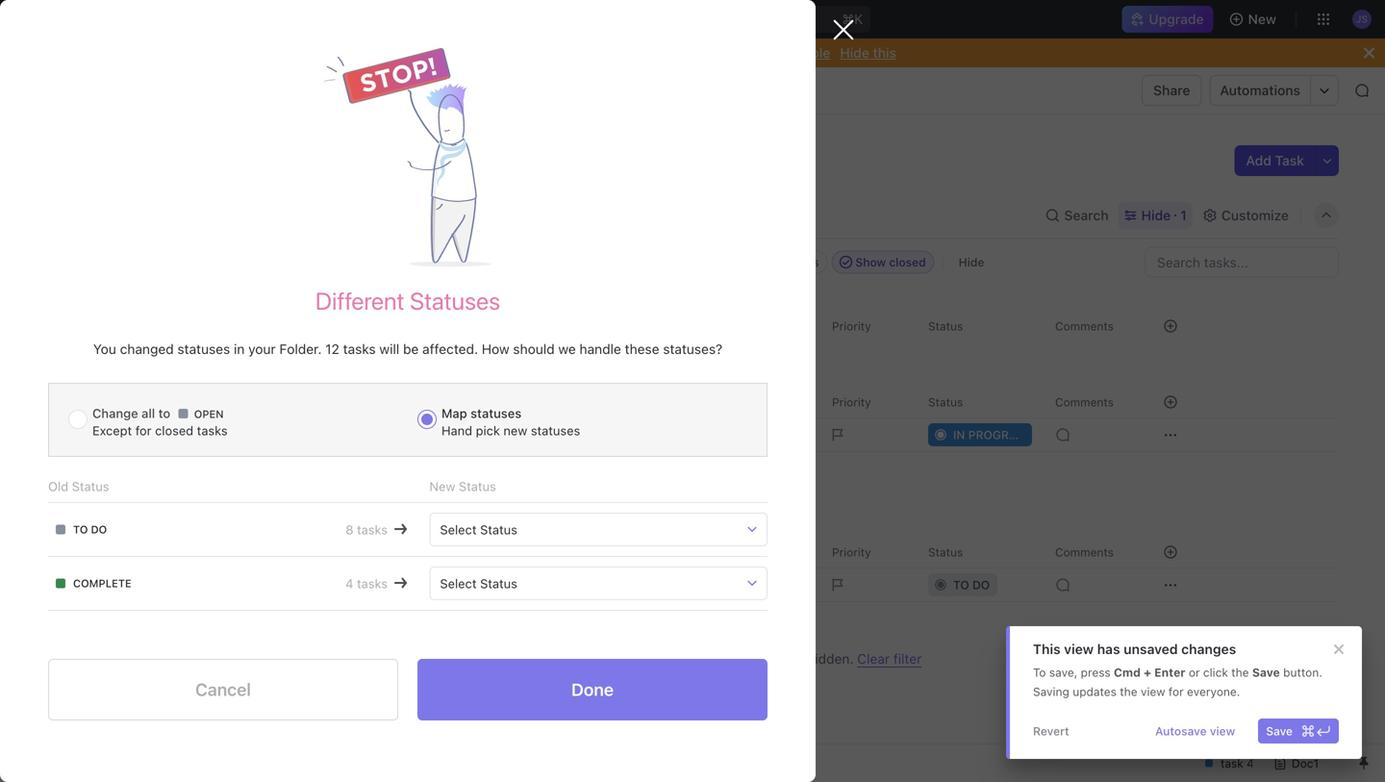 Task type: locate. For each thing, give the bounding box(es) containing it.
view for this
[[1065, 641, 1094, 657]]

‎task 1
[[346, 577, 385, 593]]

task up how
[[487, 289, 513, 302]]

projects
[[397, 82, 448, 98], [58, 436, 109, 452]]

save left button.
[[1253, 666, 1281, 679]]

0 vertical spatial projects link
[[373, 79, 453, 102]]

you
[[93, 341, 116, 357]]

0 vertical spatial for
[[135, 423, 152, 438]]

clear
[[858, 651, 890, 667]]

0 vertical spatial select
[[440, 523, 477, 537]]

1 vertical spatial team
[[46, 404, 80, 420]]

save
[[1253, 666, 1281, 679], [1267, 725, 1293, 738]]

1 vertical spatial save
[[1267, 725, 1293, 738]]

1 horizontal spatial new
[[1249, 11, 1277, 27]]

0 horizontal spatial to
[[73, 524, 88, 536]]

projects inside 'tree'
[[58, 436, 109, 452]]

1 vertical spatial space
[[83, 404, 122, 420]]

view down everyone.
[[1211, 725, 1236, 738]]

save down button.
[[1267, 725, 1293, 738]]

0 vertical spatial projects
[[397, 82, 448, 98]]

team for team space /
[[281, 82, 315, 98]]

1 vertical spatial view
[[1141, 685, 1166, 699]]

view
[[1065, 641, 1094, 657], [1141, 685, 1166, 699], [1211, 725, 1236, 738]]

tasks right 12
[[343, 341, 376, 357]]

statuses right new
[[531, 423, 581, 438]]

different statuses dialog
[[0, 0, 855, 782]]

add for add task button under complete on the top left of page
[[346, 311, 370, 326]]

for down the enter
[[1169, 685, 1184, 699]]

add down complete on the top left of page
[[346, 311, 370, 326]]

affected.
[[423, 341, 478, 357]]

0 horizontal spatial for
[[135, 423, 152, 438]]

revert button
[[1026, 719, 1078, 744]]

1 horizontal spatial view
[[1141, 685, 1166, 699]]

0 horizontal spatial hide
[[840, 45, 870, 61]]

1 horizontal spatial team
[[281, 82, 315, 98]]

select right 4 tasks
[[440, 576, 477, 591]]

1 horizontal spatial /
[[457, 82, 461, 98]]

1 select status from the top
[[440, 523, 518, 537]]

space for team space /
[[318, 82, 357, 98]]

save inside this view has unsaved changes to save, press cmd + enter or click the save button. saving updates the view for everyone.
[[1253, 666, 1281, 679]]

0 horizontal spatial team space link
[[46, 397, 233, 427]]

do up "4"
[[336, 515, 353, 528]]

1 vertical spatial team space link
[[46, 397, 233, 427]]

hide inside hide button
[[959, 256, 985, 269]]

tasks down open
[[197, 423, 228, 438]]

view down + on the right bottom
[[1141, 685, 1166, 699]]

view up save,
[[1065, 641, 1094, 657]]

1 for hide 1
[[1181, 207, 1187, 223]]

0 horizontal spatial to do
[[73, 524, 107, 536]]

1 inside "link"
[[378, 577, 385, 593]]

select down the new status
[[440, 523, 477, 537]]

new up automations
[[1249, 11, 1277, 27]]

1 vertical spatial new
[[430, 479, 456, 494]]

0 vertical spatial space
[[318, 82, 357, 98]]

0 vertical spatial team space link
[[257, 79, 362, 102]]

to do
[[317, 515, 353, 528], [73, 524, 107, 536]]

add task up customize
[[1247, 153, 1305, 168]]

task
[[1276, 153, 1305, 168], [487, 289, 513, 302], [374, 311, 402, 326], [459, 515, 485, 528], [374, 611, 402, 627]]

0 vertical spatial the
[[1232, 666, 1250, 679]]

2 select status from the top
[[440, 576, 518, 591]]

1 horizontal spatial hide
[[959, 256, 985, 269]]

the
[[1232, 666, 1250, 679], [1121, 685, 1138, 699]]

map
[[442, 406, 467, 421]]

to down old status
[[73, 524, 88, 536]]

updates
[[1073, 685, 1117, 699]]

to right all
[[158, 406, 171, 421]]

closed
[[155, 423, 194, 438]]

0 horizontal spatial team
[[46, 404, 80, 420]]

1 right ‎task
[[378, 577, 385, 593]]

0 vertical spatial 1
[[1181, 207, 1187, 223]]

+
[[1144, 666, 1152, 679]]

to left the 8
[[317, 515, 333, 528]]

1 vertical spatial hide
[[1142, 207, 1171, 223]]

⌘k
[[842, 11, 863, 27]]

0 vertical spatial team
[[281, 82, 315, 98]]

handle
[[580, 341, 622, 357]]

add task up how
[[462, 289, 513, 302]]

for inside different statuses dialog
[[135, 423, 152, 438]]

new inside button
[[1249, 11, 1277, 27]]

0 vertical spatial select status
[[440, 523, 518, 537]]

0 vertical spatial view
[[1065, 641, 1094, 657]]

to do up "4"
[[317, 515, 353, 528]]

0 horizontal spatial /
[[366, 82, 369, 98]]

1 left the 'customize' button
[[1181, 207, 1187, 223]]

tree
[[8, 364, 237, 656]]

0 vertical spatial select status button
[[430, 513, 768, 547]]

statuses left in on the left top of page
[[178, 341, 230, 357]]

add up customize
[[1247, 153, 1272, 168]]

1 vertical spatial for
[[1169, 685, 1184, 699]]

new inside different statuses dialog
[[430, 479, 456, 494]]

do down old status
[[91, 524, 107, 536]]

assignees button
[[738, 251, 828, 274]]

cancel
[[195, 679, 251, 700]]

add for add task button underneath ‎task 1
[[346, 611, 370, 627]]

1 right the 8
[[375, 515, 381, 528]]

0 horizontal spatial new
[[430, 479, 456, 494]]

add task down ‎task 1
[[346, 611, 402, 627]]

tree containing team space
[[8, 364, 237, 656]]

select status button
[[430, 513, 768, 547], [430, 567, 768, 601]]

1 vertical spatial projects
[[58, 436, 109, 452]]

new down hand
[[430, 479, 456, 494]]

0 horizontal spatial projects link
[[58, 429, 183, 460]]

add for add task button on top of customize
[[1247, 153, 1272, 168]]

add task button down complete on the top left of page
[[337, 307, 410, 330]]

select status for 4 tasks
[[440, 576, 518, 591]]

these
[[625, 341, 660, 357]]

1 vertical spatial select
[[440, 576, 477, 591]]

upgrade link
[[1123, 6, 1214, 33]]

0 horizontal spatial space
[[83, 404, 122, 420]]

hand
[[442, 423, 473, 438]]

do inside different statuses dialog
[[91, 524, 107, 536]]

2 vertical spatial 1
[[378, 577, 385, 593]]

task down 2
[[374, 311, 402, 326]]

the right click
[[1232, 666, 1250, 679]]

hide 1
[[1142, 207, 1187, 223]]

2 select status button from the top
[[430, 567, 768, 601]]

the down cmd
[[1121, 685, 1138, 699]]

task up customize
[[1276, 153, 1305, 168]]

team
[[281, 82, 315, 98], [46, 404, 80, 420]]

2 select from the top
[[440, 576, 477, 591]]

1 horizontal spatial for
[[1169, 685, 1184, 699]]

1 vertical spatial select status
[[440, 576, 518, 591]]

calendar
[[449, 207, 506, 223]]

1 vertical spatial 1
[[375, 515, 381, 528]]

space for team space
[[83, 404, 122, 420]]

task down ‎task 1
[[374, 611, 402, 627]]

team space link
[[257, 79, 362, 102], [46, 397, 233, 427]]

statuses right these
[[663, 341, 716, 357]]

except
[[92, 423, 132, 438]]

space
[[318, 82, 357, 98], [83, 404, 122, 420]]

new
[[1249, 11, 1277, 27], [430, 479, 456, 494]]

2 vertical spatial view
[[1211, 725, 1236, 738]]

for
[[135, 423, 152, 438], [1169, 685, 1184, 699]]

0 vertical spatial save
[[1253, 666, 1281, 679]]

?
[[716, 341, 723, 357]]

add task for add task button on top of customize
[[1247, 153, 1305, 168]]

projects link down change at the left of the page
[[58, 429, 183, 460]]

/
[[366, 82, 369, 98], [457, 82, 461, 98]]

old
[[48, 479, 68, 494]]

0 horizontal spatial do
[[91, 524, 107, 536]]

new for new status
[[430, 479, 456, 494]]

2 horizontal spatial to
[[317, 515, 333, 528]]

select status
[[440, 523, 518, 537], [440, 576, 518, 591]]

tree inside sidebar navigation
[[8, 364, 237, 656]]

to
[[158, 406, 171, 421], [317, 515, 333, 528], [73, 524, 88, 536]]

1 vertical spatial projects link
[[58, 429, 183, 460]]

select
[[440, 523, 477, 537], [440, 576, 477, 591]]

1 horizontal spatial space
[[318, 82, 357, 98]]

view inside button
[[1211, 725, 1236, 738]]

unsaved
[[1124, 641, 1179, 657]]

enable hide this
[[788, 45, 897, 61]]

0 horizontal spatial the
[[1121, 685, 1138, 699]]

autosave
[[1156, 725, 1207, 738]]

to do down old status
[[73, 524, 107, 536]]

add task up the will on the top left of page
[[346, 311, 402, 326]]

space inside sidebar navigation
[[83, 404, 122, 420]]

1 horizontal spatial the
[[1232, 666, 1250, 679]]

task for add task button underneath ‎task 1
[[374, 611, 402, 627]]

automations button
[[1211, 76, 1311, 105]]

1 vertical spatial select status button
[[430, 567, 768, 601]]

autosave view
[[1156, 725, 1236, 738]]

1 horizontal spatial do
[[336, 515, 353, 528]]

enable
[[788, 45, 831, 61]]

will
[[380, 341, 400, 357]]

8 tasks
[[346, 523, 388, 537]]

save,
[[1050, 666, 1078, 679]]

1 select status button from the top
[[430, 513, 768, 547]]

new for new
[[1249, 11, 1277, 27]]

team inside 'tree'
[[46, 404, 80, 420]]

team space
[[46, 404, 122, 420]]

12
[[326, 341, 340, 357]]

add up affected.
[[462, 289, 484, 302]]

projects link right the team space /
[[373, 79, 453, 102]]

2 horizontal spatial view
[[1211, 725, 1236, 738]]

0 vertical spatial new
[[1249, 11, 1277, 27]]

add down ‎task
[[346, 611, 370, 627]]

2 horizontal spatial hide
[[1142, 207, 1171, 223]]

your
[[248, 341, 276, 357]]

2 vertical spatial hide
[[959, 256, 985, 269]]

1 select from the top
[[440, 523, 477, 537]]

for down all
[[135, 423, 152, 438]]

team for team space
[[46, 404, 80, 420]]

0 horizontal spatial projects
[[58, 436, 109, 452]]

1
[[1181, 207, 1187, 223], [375, 515, 381, 528], [378, 577, 385, 593]]

0 horizontal spatial view
[[1065, 641, 1094, 657]]

has
[[1098, 641, 1121, 657]]



Task type: describe. For each thing, give the bounding box(es) containing it.
pick
[[476, 423, 500, 438]]

change all to
[[92, 406, 174, 421]]

0 vertical spatial hide
[[840, 45, 870, 61]]

automations
[[1221, 82, 1301, 98]]

8
[[346, 523, 354, 537]]

1 horizontal spatial projects
[[397, 82, 448, 98]]

different
[[316, 287, 405, 315]]

select status button for 4 tasks
[[430, 567, 768, 601]]

complete
[[73, 577, 132, 590]]

done
[[572, 679, 614, 700]]

or
[[1189, 666, 1201, 679]]

cmd
[[1115, 666, 1141, 679]]

for inside this view has unsaved changes to save, press cmd + enter or click the save button. saving updates the view for everyone.
[[1169, 685, 1184, 699]]

change
[[92, 406, 138, 421]]

done button
[[418, 659, 768, 721]]

share
[[1154, 82, 1191, 98]]

add task for add task button under complete on the top left of page
[[346, 311, 402, 326]]

saving
[[1034, 685, 1070, 699]]

search
[[1065, 207, 1109, 223]]

⌘k button
[[515, 6, 871, 33]]

‎task 1 link
[[341, 571, 625, 599]]

Search tasks... text field
[[1146, 248, 1339, 277]]

upgrade
[[1149, 11, 1205, 27]]

1 horizontal spatial to
[[158, 406, 171, 421]]

open
[[194, 408, 224, 421]]

add task button up how
[[439, 284, 521, 307]]

team space link inside 'tree'
[[46, 397, 233, 427]]

except for closed tasks
[[92, 423, 228, 438]]

‎task
[[346, 577, 375, 593]]

map statuses hand pick new statuses
[[442, 406, 581, 438]]

how
[[482, 341, 510, 357]]

cancel button
[[48, 659, 398, 721]]

1 horizontal spatial to do
[[317, 515, 353, 528]]

assignees
[[762, 256, 819, 269]]

task for add task button under complete on the top left of page
[[374, 311, 402, 326]]

add task down the new status
[[434, 515, 485, 528]]

hide for hide 1
[[1142, 207, 1171, 223]]

this view has unsaved changes to save, press cmd + enter or click the save button. saving updates the view for everyone.
[[1034, 641, 1323, 699]]

4
[[346, 576, 354, 591]]

different statuses
[[316, 287, 501, 315]]

old status
[[48, 479, 109, 494]]

1 for ‎task 1
[[378, 577, 385, 593]]

new button
[[1222, 4, 1289, 35]]

new
[[504, 423, 528, 438]]

we
[[559, 341, 576, 357]]

clear filter link
[[858, 651, 922, 668]]

this
[[873, 45, 897, 61]]

enter
[[1155, 666, 1186, 679]]

you changed statuses in your folder. 12 tasks will be affected. how should we handle these statuses ?
[[93, 341, 723, 357]]

view for autosave
[[1211, 725, 1236, 738]]

customize button
[[1197, 202, 1295, 229]]

task down the new status
[[459, 515, 485, 528]]

autosave view button
[[1148, 719, 1244, 744]]

complete
[[317, 289, 380, 302]]

select for 8 tasks
[[440, 523, 477, 537]]

statuses
[[410, 287, 501, 315]]

1 horizontal spatial projects link
[[373, 79, 453, 102]]

to do inside different statuses dialog
[[73, 524, 107, 536]]

add down the new status
[[434, 515, 456, 528]]

select status button for 8 tasks
[[430, 513, 768, 547]]

changed
[[120, 341, 174, 357]]

team space /
[[281, 82, 369, 98]]

sidebar navigation
[[0, 67, 245, 782]]

projects link inside 'tree'
[[58, 429, 183, 460]]

click
[[1204, 666, 1229, 679]]

clear filter
[[858, 651, 922, 667]]

select for 4 tasks
[[440, 576, 477, 591]]

1 / from the left
[[366, 82, 369, 98]]

add task for add task button underneath ‎task 1
[[346, 611, 402, 627]]

button.
[[1284, 666, 1323, 679]]

in
[[234, 341, 245, 357]]

task for add task button on top of customize
[[1276, 153, 1305, 168]]

save button
[[1259, 719, 1340, 744]]

this
[[1034, 641, 1061, 657]]

tasks right "4"
[[357, 576, 388, 591]]

add task button down the new status
[[411, 510, 493, 533]]

press
[[1081, 666, 1111, 679]]

2 / from the left
[[457, 82, 461, 98]]

1 horizontal spatial team space link
[[257, 79, 362, 102]]

share button
[[1143, 75, 1202, 106]]

add task button up customize
[[1235, 145, 1317, 176]]

add task button down ‎task 1
[[337, 607, 410, 630]]

customize
[[1222, 207, 1290, 223]]

1 vertical spatial the
[[1121, 685, 1138, 699]]

all
[[142, 406, 155, 421]]

hide button
[[951, 251, 993, 274]]

everyone.
[[1188, 685, 1241, 699]]

changes
[[1182, 641, 1237, 657]]

revert
[[1034, 725, 1070, 738]]

4 tasks
[[346, 576, 388, 591]]

be
[[403, 341, 419, 357]]

hide for hide
[[959, 256, 985, 269]]

folder.
[[280, 341, 322, 357]]

2
[[402, 289, 409, 302]]

filter
[[894, 651, 922, 667]]

search button
[[1040, 202, 1115, 229]]

to
[[1034, 666, 1047, 679]]

select status for 8 tasks
[[440, 523, 518, 537]]

save inside 'button'
[[1267, 725, 1293, 738]]

statuses up pick
[[471, 406, 522, 421]]

calendar link
[[445, 202, 506, 229]]

new status
[[430, 479, 496, 494]]

should
[[513, 341, 555, 357]]

tasks right the 8
[[357, 523, 388, 537]]



Task type: vqa. For each thing, say whether or not it's contained in the screenshot.
the 12
yes



